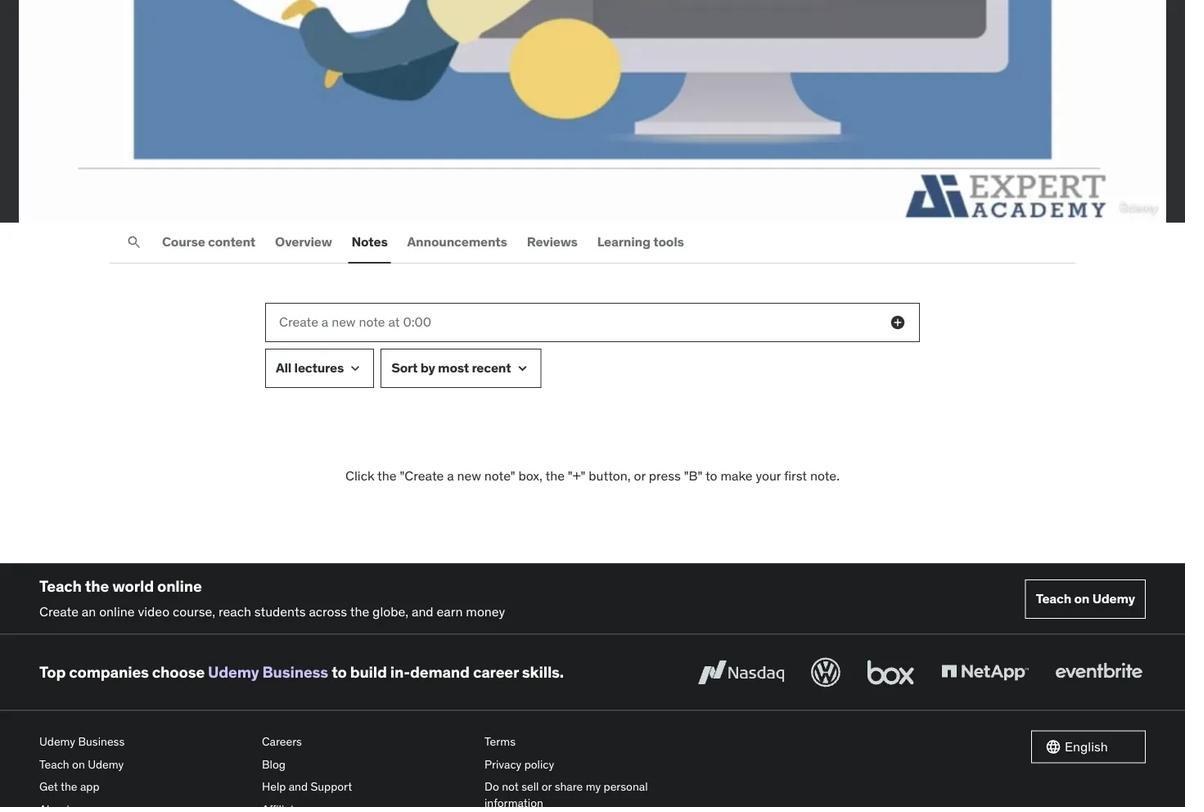 Task type: describe. For each thing, give the bounding box(es) containing it.
sort
[[392, 360, 418, 376]]

create a new note at 0:00
[[279, 314, 432, 331]]

english button
[[1032, 731, 1147, 764]]

english
[[1065, 738, 1109, 755]]

app
[[80, 780, 100, 794]]

help
[[262, 780, 286, 794]]

an
[[82, 603, 96, 620]]

earn
[[437, 603, 463, 620]]

1 vertical spatial new
[[457, 467, 481, 484]]

video
[[138, 603, 170, 620]]

privacy
[[485, 757, 522, 772]]

"+"
[[568, 467, 586, 484]]

share
[[555, 780, 583, 794]]

the inside the udemy business teach on udemy get the app
[[61, 780, 77, 794]]

press
[[649, 467, 681, 484]]

and inside careers blog help and support
[[289, 780, 308, 794]]

get the app link
[[39, 776, 249, 799]]

small image for create a new note at
[[890, 314, 907, 331]]

sell
[[522, 780, 539, 794]]

do
[[485, 780, 499, 794]]

not
[[502, 780, 519, 794]]

choose
[[152, 663, 205, 682]]

"create
[[400, 467, 444, 484]]

0 vertical spatial business
[[262, 663, 328, 682]]

announcements button
[[404, 223, 511, 262]]

play image
[[14, 194, 34, 214]]

sort by most recent
[[392, 360, 511, 376]]

note
[[359, 314, 385, 331]]

note"
[[485, 467, 516, 484]]

1 vertical spatial udemy business link
[[39, 731, 249, 753]]

money
[[466, 603, 505, 620]]

overview button
[[272, 223, 335, 262]]

box image
[[864, 655, 919, 691]]

across
[[309, 603, 347, 620]]

learning tools
[[598, 234, 684, 250]]

small image inside english "button"
[[1046, 739, 1062, 755]]

all lectures
[[276, 360, 344, 376]]

eventbrite image
[[1052, 655, 1147, 691]]

most
[[438, 360, 469, 376]]

small image for all lectures
[[347, 360, 364, 377]]

note.
[[811, 467, 840, 484]]

teach inside the udemy business teach on udemy get the app
[[39, 757, 69, 772]]

top
[[39, 663, 66, 682]]

0 vertical spatial a
[[322, 314, 329, 331]]

click
[[346, 467, 375, 484]]

the left "+" at the bottom
[[546, 467, 565, 484]]

content
[[208, 234, 256, 250]]

demand
[[410, 663, 470, 682]]

small image for sort by most recent
[[515, 360, 531, 377]]

careers link
[[262, 731, 472, 753]]

udemy up the app
[[88, 757, 124, 772]]

click the "create a new note" box, the "+" button, or press "b" to make your first note.
[[346, 467, 840, 484]]

the left 'globe,'
[[350, 603, 370, 620]]

overview
[[275, 234, 332, 250]]

udemy right 'choose'
[[208, 663, 259, 682]]

0 vertical spatial online
[[157, 577, 202, 596]]

box,
[[519, 467, 543, 484]]

help and support link
[[262, 776, 472, 799]]

personal
[[604, 780, 648, 794]]

button,
[[589, 467, 631, 484]]

"b"
[[684, 467, 703, 484]]

reach
[[219, 603, 251, 620]]

do not sell or share my personal information button
[[485, 776, 694, 808]]

get
[[39, 780, 58, 794]]

udemy up "eventbrite" image
[[1093, 591, 1136, 607]]

or inside the 'terms privacy policy do not sell or share my personal information'
[[542, 780, 552, 794]]

course content
[[162, 234, 256, 250]]

your
[[756, 467, 781, 484]]

1 horizontal spatial create
[[279, 314, 319, 331]]

at
[[389, 314, 400, 331]]

1 vertical spatial a
[[447, 467, 454, 484]]

nasdaq image
[[694, 655, 789, 691]]

notes button
[[349, 223, 391, 262]]

business inside the udemy business teach on udemy get the app
[[78, 735, 125, 749]]

0 horizontal spatial to
[[332, 663, 347, 682]]

reviews button
[[524, 223, 581, 262]]

1 horizontal spatial or
[[634, 467, 646, 484]]

sort by most recent button
[[381, 349, 542, 388]]



Task type: vqa. For each thing, say whether or not it's contained in the screenshot.
Reviews
yes



Task type: locate. For each thing, give the bounding box(es) containing it.
by
[[421, 360, 435, 376]]

1 horizontal spatial and
[[412, 603, 434, 620]]

create up 'all lectures'
[[279, 314, 319, 331]]

learning tools button
[[594, 223, 688, 262]]

netapp image
[[939, 655, 1033, 691]]

small image inside sort by most recent dropdown button
[[515, 360, 531, 377]]

create inside teach the world online create an online video course, reach students across the globe, and earn money
[[39, 603, 79, 620]]

build
[[350, 663, 387, 682]]

0 vertical spatial or
[[634, 467, 646, 484]]

tools
[[654, 234, 684, 250]]

on up the app
[[72, 757, 85, 772]]

terms privacy policy do not sell or share my personal information
[[485, 735, 648, 808]]

online
[[157, 577, 202, 596], [99, 603, 135, 620]]

udemy up get
[[39, 735, 75, 749]]

0 vertical spatial teach on udemy link
[[1026, 580, 1147, 619]]

blog link
[[262, 753, 472, 776]]

my
[[586, 780, 601, 794]]

create left an on the bottom left of page
[[39, 603, 79, 620]]

or right the sell
[[542, 780, 552, 794]]

and inside teach the world online create an online video course, reach students across the globe, and earn money
[[412, 603, 434, 620]]

0 vertical spatial create
[[279, 314, 319, 331]]

policy
[[525, 757, 555, 772]]

students
[[254, 603, 306, 620]]

learning
[[598, 234, 651, 250]]

search image
[[126, 234, 143, 250]]

lectures
[[294, 360, 344, 376]]

0 horizontal spatial and
[[289, 780, 308, 794]]

to
[[706, 467, 718, 484], [332, 663, 347, 682]]

support
[[311, 780, 352, 794]]

1 horizontal spatial business
[[262, 663, 328, 682]]

and right help
[[289, 780, 308, 794]]

teach on udemy link up "eventbrite" image
[[1026, 580, 1147, 619]]

progress bar slider
[[10, 170, 1176, 190]]

course
[[162, 234, 205, 250]]

career
[[473, 663, 519, 682]]

new
[[332, 314, 356, 331], [457, 467, 481, 484]]

information
[[485, 796, 544, 808]]

mute image
[[997, 194, 1016, 214]]

course content button
[[159, 223, 259, 262]]

fullscreen image
[[1121, 194, 1141, 214]]

udemy business link
[[208, 663, 328, 682], [39, 731, 249, 753]]

globe,
[[373, 603, 409, 620]]

exit expanded view image
[[1152, 194, 1172, 214]]

0 horizontal spatial online
[[99, 603, 135, 620]]

transcript in sidebar region image
[[1028, 194, 1047, 214]]

business up the app
[[78, 735, 125, 749]]

0 vertical spatial on
[[1075, 591, 1090, 607]]

teach inside teach the world online create an online video course, reach students across the globe, and earn money
[[39, 577, 82, 596]]

1 horizontal spatial online
[[157, 577, 202, 596]]

the
[[378, 467, 397, 484], [546, 467, 565, 484], [85, 577, 109, 596], [350, 603, 370, 620], [61, 780, 77, 794]]

a
[[322, 314, 329, 331], [447, 467, 454, 484]]

online up course,
[[157, 577, 202, 596]]

teach on udemy link up the app
[[39, 753, 249, 776]]

create
[[279, 314, 319, 331], [39, 603, 79, 620]]

in-
[[391, 663, 410, 682]]

0 horizontal spatial teach on udemy link
[[39, 753, 249, 776]]

world
[[112, 577, 154, 596]]

privacy policy link
[[485, 753, 694, 776]]

careers
[[262, 735, 302, 749]]

the right get
[[61, 780, 77, 794]]

0 horizontal spatial a
[[322, 314, 329, 331]]

1 vertical spatial create
[[39, 603, 79, 620]]

1 vertical spatial teach on udemy link
[[39, 753, 249, 776]]

business
[[262, 663, 328, 682], [78, 735, 125, 749]]

online right an on the bottom left of page
[[99, 603, 135, 620]]

blog
[[262, 757, 286, 772]]

1 vertical spatial on
[[72, 757, 85, 772]]

settings image
[[1090, 194, 1110, 214]]

the right click
[[378, 467, 397, 484]]

a right '"create' on the bottom left of the page
[[447, 467, 454, 484]]

companies
[[69, 663, 149, 682]]

0 vertical spatial udemy business link
[[208, 663, 328, 682]]

small image inside all lectures dropdown button
[[347, 360, 364, 377]]

1 horizontal spatial a
[[447, 467, 454, 484]]

make
[[721, 467, 753, 484]]

teach on udemy
[[1037, 591, 1136, 607]]

1 vertical spatial or
[[542, 780, 552, 794]]

udemy business link down students
[[208, 663, 328, 682]]

on up "eventbrite" image
[[1075, 591, 1090, 607]]

0 vertical spatial and
[[412, 603, 434, 620]]

1 vertical spatial online
[[99, 603, 135, 620]]

1 horizontal spatial on
[[1075, 591, 1090, 607]]

business down students
[[262, 663, 328, 682]]

udemy business teach on udemy get the app
[[39, 735, 125, 794]]

announcements
[[407, 234, 508, 250]]

recent
[[472, 360, 511, 376]]

0 horizontal spatial on
[[72, 757, 85, 772]]

a up 'lectures'
[[322, 314, 329, 331]]

skills.
[[522, 663, 564, 682]]

new left the note"
[[457, 467, 481, 484]]

and left earn
[[412, 603, 434, 620]]

udemy
[[1093, 591, 1136, 607], [208, 663, 259, 682], [39, 735, 75, 749], [88, 757, 124, 772]]

on
[[1075, 591, 1090, 607], [72, 757, 85, 772]]

notes
[[352, 234, 388, 250]]

udemy business link up "get the app" link
[[39, 731, 249, 753]]

teach for on
[[1037, 591, 1072, 607]]

on inside "link"
[[1075, 591, 1090, 607]]

0 horizontal spatial create
[[39, 603, 79, 620]]

1 vertical spatial and
[[289, 780, 308, 794]]

the up an on the bottom left of page
[[85, 577, 109, 596]]

top companies choose udemy business to build in-demand career skills.
[[39, 663, 564, 682]]

careers blog help and support
[[262, 735, 352, 794]]

and
[[412, 603, 434, 620], [289, 780, 308, 794]]

first
[[785, 467, 808, 484]]

teach for the
[[39, 577, 82, 596]]

1 horizontal spatial teach on udemy link
[[1026, 580, 1147, 619]]

all lectures button
[[265, 349, 374, 388]]

0 vertical spatial new
[[332, 314, 356, 331]]

small image
[[890, 314, 907, 331], [347, 360, 364, 377], [515, 360, 531, 377], [1046, 739, 1062, 755]]

all
[[276, 360, 292, 376]]

terms
[[485, 735, 516, 749]]

0 horizontal spatial new
[[332, 314, 356, 331]]

volkswagen image
[[808, 655, 844, 691]]

reviews
[[527, 234, 578, 250]]

1 vertical spatial business
[[78, 735, 125, 749]]

teach the world online create an online video course, reach students across the globe, and earn money
[[39, 577, 505, 620]]

terms link
[[485, 731, 694, 753]]

teach
[[39, 577, 82, 596], [1037, 591, 1072, 607], [39, 757, 69, 772]]

teach on udemy link
[[1026, 580, 1147, 619], [39, 753, 249, 776]]

0:00
[[403, 314, 432, 331]]

1 vertical spatial to
[[332, 663, 347, 682]]

to left build
[[332, 663, 347, 682]]

course,
[[173, 603, 215, 620]]

1 horizontal spatial new
[[457, 467, 481, 484]]

subtitles image
[[1059, 194, 1079, 214]]

new left note on the left of the page
[[332, 314, 356, 331]]

or left press
[[634, 467, 646, 484]]

or
[[634, 467, 646, 484], [542, 780, 552, 794]]

0 horizontal spatial or
[[542, 780, 552, 794]]

on inside the udemy business teach on udemy get the app
[[72, 757, 85, 772]]

0 vertical spatial to
[[706, 467, 718, 484]]

0 horizontal spatial business
[[78, 735, 125, 749]]

to right '"b"' at the bottom
[[706, 467, 718, 484]]

1 horizontal spatial to
[[706, 467, 718, 484]]



